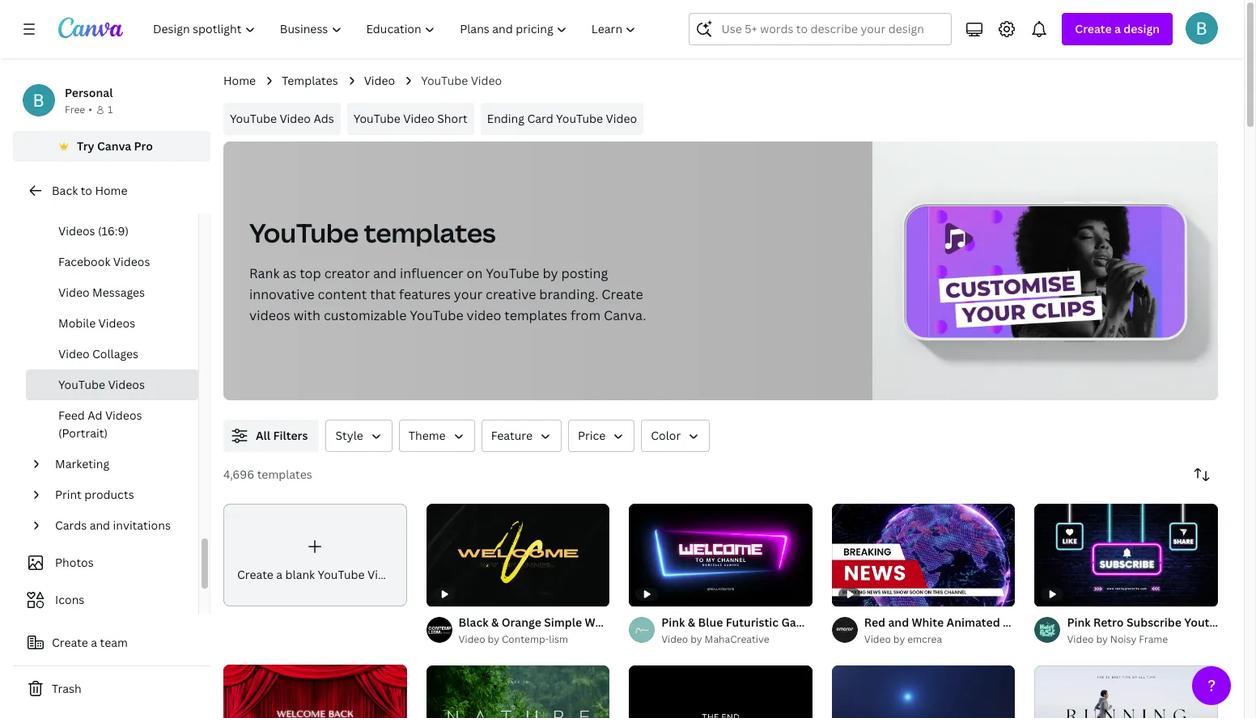 Task type: vqa. For each thing, say whether or not it's contained in the screenshot.
"(RESPONSIVE)"
no



Task type: describe. For each thing, give the bounding box(es) containing it.
ending card youtube video link
[[481, 103, 644, 135]]

video by noisy frame link
[[1067, 632, 1218, 649]]

print products
[[55, 487, 134, 503]]

youtube inside pink retro subscribe youtube vide video by noisy frame
[[1184, 616, 1230, 631]]

back
[[52, 183, 78, 198]]

create a team button
[[13, 627, 210, 660]]

white
[[912, 616, 944, 631]]

frame
[[1139, 633, 1168, 647]]

pink for pink retro subscribe youtube vide
[[1067, 616, 1091, 631]]

pink retro subscribe youtube vide video by noisy frame
[[1067, 616, 1256, 647]]

collages
[[92, 346, 138, 362]]

ad
[[88, 408, 102, 423]]

all
[[256, 428, 270, 444]]

youtube down features
[[410, 307, 464, 325]]

mahacreative
[[705, 633, 769, 647]]

youtube video
[[421, 73, 502, 88]]

messages
[[92, 285, 145, 300]]

red and white animated breaking news youtube intro link
[[864, 615, 1162, 632]]

gaming
[[781, 616, 823, 631]]

1 horizontal spatial home
[[223, 73, 256, 88]]

create inside rank as top creator and influencer on youtube by posting innovative content that features your creative branding. create videos with customizable youtube video templates from canva.
[[602, 286, 643, 304]]

templates inside rank as top creator and influencer on youtube by posting innovative content that features your creative branding. create videos with customizable youtube video templates from canva.
[[504, 307, 567, 325]]

theme button
[[399, 420, 475, 452]]

noisy
[[1110, 633, 1137, 647]]

card
[[527, 111, 553, 126]]

videos (16:9)
[[58, 223, 129, 239]]

top
[[300, 265, 321, 282]]

Sort by button
[[1186, 459, 1218, 491]]

create for create a design
[[1075, 21, 1112, 36]]

templates for youtube templates
[[364, 215, 496, 250]]

theme
[[409, 428, 446, 444]]

mobile videos link
[[26, 308, 198, 339]]

a for blank
[[276, 567, 283, 583]]

marketing
[[55, 456, 109, 472]]

red and white animated breaking news youtube intro video by emcrea
[[864, 616, 1162, 647]]

red
[[864, 616, 886, 631]]

photos link
[[23, 548, 189, 579]]

ending card youtube video
[[487, 111, 637, 126]]

emcrea
[[907, 633, 942, 647]]

your
[[454, 286, 482, 304]]

and inside rank as top creator and influencer on youtube by posting innovative content that features your creative branding. create videos with customizable youtube video templates from canva.
[[373, 265, 397, 282]]

by inside red and white animated breaking news youtube intro video by emcrea
[[893, 633, 905, 647]]

(16:9)
[[98, 223, 129, 239]]

on
[[467, 265, 483, 282]]

short
[[437, 111, 468, 126]]

youtube up short
[[421, 73, 468, 88]]

youtube for news
[[1086, 616, 1132, 631]]

video messages link
[[26, 278, 198, 308]]

cards and invitations link
[[49, 511, 189, 541]]

video collages link
[[26, 339, 198, 370]]

intro for red and white animated breaking news youtube intro
[[1135, 616, 1162, 631]]

contemp-
[[502, 633, 549, 647]]

try canva pro button
[[13, 131, 210, 162]]

create a team
[[52, 635, 128, 651]]

free •
[[65, 103, 92, 117]]

with
[[294, 307, 321, 325]]

top level navigation element
[[142, 13, 650, 45]]

all filters
[[256, 428, 308, 444]]

video inside red and white animated breaking news youtube intro video by emcrea
[[864, 633, 891, 647]]

templates for 4,696 templates
[[257, 467, 312, 482]]

rank
[[249, 265, 280, 282]]

canva
[[97, 138, 131, 154]]

trash
[[52, 682, 81, 697]]

intro for pink & blue futuristic gaming channel youtube intro
[[923, 616, 950, 631]]

youtube down home link
[[230, 111, 277, 126]]

mobile
[[58, 316, 96, 331]]

price button
[[568, 420, 635, 452]]

style button
[[326, 420, 392, 452]]

print products link
[[49, 480, 189, 511]]

rank as top creator and influencer on youtube by posting innovative content that features your creative branding. create videos with customizable youtube video templates from canva.
[[249, 265, 646, 325]]

facebook
[[58, 254, 110, 270]]

and for cards and invitations
[[90, 518, 110, 533]]

4,696
[[223, 467, 254, 482]]

creator
[[324, 265, 370, 282]]

futuristic
[[726, 616, 779, 631]]

influencer
[[400, 265, 463, 282]]

canva.
[[604, 307, 646, 325]]

animated
[[947, 616, 1000, 631]]

lism
[[549, 633, 568, 647]]

youtube video ads
[[230, 111, 334, 126]]

create a design
[[1075, 21, 1160, 36]]

free
[[65, 103, 85, 117]]

create a blank youtube video element
[[223, 504, 407, 607]]

feed ad videos (portrait)
[[58, 408, 142, 441]]

facebook videos
[[58, 254, 150, 270]]

video
[[467, 307, 501, 325]]

style
[[335, 428, 363, 444]]

youtube video short
[[354, 111, 468, 126]]

youtube video short link
[[347, 103, 474, 135]]

(portrait)
[[58, 426, 108, 441]]

back to home link
[[13, 175, 210, 207]]

videos (16:9) link
[[26, 216, 198, 247]]



Task type: locate. For each thing, give the bounding box(es) containing it.
a left blank
[[276, 567, 283, 583]]

youtube
[[875, 616, 921, 631], [1086, 616, 1132, 631], [1184, 616, 1230, 631]]

1 horizontal spatial intro
[[1135, 616, 1162, 631]]

0 horizontal spatial and
[[90, 518, 110, 533]]

templates down all filters
[[257, 467, 312, 482]]

to
[[81, 183, 92, 198]]

4,696 templates
[[223, 467, 312, 482]]

videos for youtube videos
[[108, 377, 145, 393]]

all filters button
[[223, 420, 319, 452]]

youtube inside pink & blue futuristic gaming channel youtube intro video by mahacreative
[[875, 616, 921, 631]]

1
[[108, 103, 113, 117]]

0 horizontal spatial video link
[[49, 185, 189, 216]]

invitations
[[113, 518, 171, 533]]

video by emcrea link
[[864, 632, 1015, 649]]

videos up messages
[[113, 254, 150, 270]]

1 horizontal spatial and
[[373, 265, 397, 282]]

cards
[[55, 518, 87, 533]]

create for create a blank youtube video
[[237, 567, 273, 583]]

1 horizontal spatial youtube
[[1086, 616, 1132, 631]]

create inside button
[[52, 635, 88, 651]]

0 horizontal spatial templates
[[257, 467, 312, 482]]

videos down "collages"
[[108, 377, 145, 393]]

create a design button
[[1062, 13, 1173, 45]]

pink inside pink retro subscribe youtube vide video by noisy frame
[[1067, 616, 1091, 631]]

create inside dropdown button
[[1075, 21, 1112, 36]]

create left design on the right
[[1075, 21, 1112, 36]]

by down "retro"
[[1096, 633, 1108, 647]]

videos up facebook
[[58, 223, 95, 239]]

2 intro from the left
[[1135, 616, 1162, 631]]

by down '&'
[[691, 633, 702, 647]]

icons link
[[23, 585, 189, 616]]

create left blank
[[237, 567, 273, 583]]

create a blank youtube video
[[237, 567, 399, 583]]

0 vertical spatial home
[[223, 73, 256, 88]]

videos for mobile videos
[[98, 316, 135, 331]]

1 vertical spatial a
[[276, 567, 283, 583]]

video messages
[[58, 285, 145, 300]]

and
[[373, 265, 397, 282], [90, 518, 110, 533], [888, 616, 909, 631]]

vide
[[1233, 616, 1256, 631]]

cards and invitations
[[55, 518, 171, 533]]

youtube inside red and white animated breaking news youtube intro video by emcrea
[[1086, 616, 1132, 631]]

pink for pink & blue futuristic gaming channel youtube intro
[[661, 616, 685, 631]]

•
[[88, 103, 92, 117]]

by inside pink retro subscribe youtube vide video by noisy frame
[[1096, 633, 1108, 647]]

subscribe
[[1127, 616, 1182, 631]]

youtube up emcrea
[[875, 616, 921, 631]]

youtube right 'ads'
[[354, 111, 401, 126]]

1 vertical spatial home
[[95, 183, 127, 198]]

1 horizontal spatial video link
[[364, 72, 395, 90]]

youtube up "feed"
[[58, 377, 105, 393]]

by inside rank as top creator and influencer on youtube by posting innovative content that features your creative branding. create videos with customizable youtube video templates from canva.
[[543, 265, 558, 282]]

that
[[370, 286, 396, 304]]

pink left "retro"
[[1067, 616, 1091, 631]]

video inside pink & blue futuristic gaming channel youtube intro video by mahacreative
[[661, 633, 688, 647]]

pink left '&'
[[661, 616, 685, 631]]

templates down creative
[[504, 307, 567, 325]]

templates link
[[282, 72, 338, 90]]

video link
[[364, 72, 395, 90], [49, 185, 189, 216]]

youtube templates image
[[873, 142, 1218, 401], [929, 206, 1162, 338]]

trash link
[[13, 673, 210, 706]]

video link up youtube video short
[[364, 72, 395, 90]]

templates
[[364, 215, 496, 250], [504, 307, 567, 325], [257, 467, 312, 482]]

None search field
[[689, 13, 952, 45]]

breaking
[[1003, 616, 1051, 631]]

content
[[318, 286, 367, 304]]

2 horizontal spatial templates
[[504, 307, 567, 325]]

feature button
[[481, 420, 562, 452]]

design
[[1124, 21, 1160, 36]]

2 horizontal spatial youtube
[[1184, 616, 1230, 631]]

brad klo image
[[1186, 12, 1218, 45]]

team
[[100, 635, 128, 651]]

youtube right card
[[556, 111, 603, 126]]

by left contemp-
[[488, 633, 499, 647]]

home right to
[[95, 183, 127, 198]]

videos right ad
[[105, 408, 142, 423]]

pink & blue futuristic gaming channel youtube intro video by mahacreative
[[661, 616, 950, 647]]

videos down video messages link
[[98, 316, 135, 331]]

video
[[364, 73, 395, 88], [471, 73, 502, 88], [280, 111, 311, 126], [403, 111, 435, 126], [606, 111, 637, 126], [55, 193, 86, 208], [58, 285, 90, 300], [58, 346, 90, 362], [367, 567, 399, 583], [459, 633, 485, 647], [661, 633, 688, 647], [864, 633, 891, 647], [1067, 633, 1094, 647]]

and up the that
[[373, 265, 397, 282]]

products
[[84, 487, 134, 503]]

2 vertical spatial a
[[91, 635, 97, 651]]

videos
[[58, 223, 95, 239], [113, 254, 150, 270], [98, 316, 135, 331], [108, 377, 145, 393], [105, 408, 142, 423]]

youtube right blank
[[318, 567, 365, 583]]

templates
[[282, 73, 338, 88]]

youtube up top
[[249, 215, 359, 250]]

marketing link
[[49, 449, 189, 480]]

1 horizontal spatial pink
[[1067, 616, 1091, 631]]

videos inside feed ad videos (portrait)
[[105, 408, 142, 423]]

as
[[283, 265, 296, 282]]

and inside red and white animated breaking news youtube intro video by emcrea
[[888, 616, 909, 631]]

pro
[[134, 138, 153, 154]]

templates up the influencer
[[364, 215, 496, 250]]

feed
[[58, 408, 85, 423]]

a inside dropdown button
[[1115, 21, 1121, 36]]

youtube up the noisy
[[1086, 616, 1132, 631]]

home up youtube video ads
[[223, 73, 256, 88]]

a left the team
[[91, 635, 97, 651]]

blank
[[285, 567, 315, 583]]

posting
[[561, 265, 608, 282]]

feature
[[491, 428, 533, 444]]

creative
[[486, 286, 536, 304]]

1 vertical spatial video link
[[49, 185, 189, 216]]

video by mahacreative link
[[661, 632, 812, 649]]

back to home
[[52, 183, 127, 198]]

1 horizontal spatial a
[[276, 567, 283, 583]]

create up 'canva.'
[[602, 286, 643, 304]]

0 horizontal spatial intro
[[923, 616, 950, 631]]

youtube video ads link
[[223, 103, 341, 135]]

0 horizontal spatial home
[[95, 183, 127, 198]]

2 vertical spatial templates
[[257, 467, 312, 482]]

create for create a team
[[52, 635, 88, 651]]

1 vertical spatial and
[[90, 518, 110, 533]]

and right the red
[[888, 616, 909, 631]]

mobile videos
[[58, 316, 135, 331]]

and for red and white animated breaking news youtube intro video by emcrea
[[888, 616, 909, 631]]

1 intro from the left
[[923, 616, 950, 631]]

0 vertical spatial and
[[373, 265, 397, 282]]

2 pink from the left
[[1067, 616, 1091, 631]]

youtube for channel
[[875, 616, 921, 631]]

0 vertical spatial templates
[[364, 215, 496, 250]]

youtube templates
[[249, 215, 496, 250]]

price
[[578, 428, 606, 444]]

1 horizontal spatial templates
[[364, 215, 496, 250]]

2 vertical spatial and
[[888, 616, 909, 631]]

intro inside pink & blue futuristic gaming channel youtube intro video by mahacreative
[[923, 616, 950, 631]]

video by contemp-lism link
[[459, 632, 610, 649]]

color
[[651, 428, 681, 444]]

videos for facebook videos
[[113, 254, 150, 270]]

print
[[55, 487, 82, 503]]

1 pink from the left
[[661, 616, 685, 631]]

channel
[[826, 616, 872, 631]]

by inside pink & blue futuristic gaming channel youtube intro video by mahacreative
[[691, 633, 702, 647]]

pink inside pink & blue futuristic gaming channel youtube intro video by mahacreative
[[661, 616, 685, 631]]

color button
[[641, 420, 710, 452]]

1 youtube from the left
[[875, 616, 921, 631]]

2 horizontal spatial and
[[888, 616, 909, 631]]

home link
[[223, 72, 256, 90]]

0 vertical spatial a
[[1115, 21, 1121, 36]]

0 horizontal spatial a
[[91, 635, 97, 651]]

and right cards
[[90, 518, 110, 533]]

intro up frame
[[1135, 616, 1162, 631]]

intro up video by emcrea link at the bottom of the page
[[923, 616, 950, 631]]

a inside button
[[91, 635, 97, 651]]

create a blank youtube video link
[[223, 504, 407, 607]]

video collages
[[58, 346, 138, 362]]

intro inside red and white animated breaking news youtube intro video by emcrea
[[1135, 616, 1162, 631]]

ads
[[314, 111, 334, 126]]

branding.
[[539, 286, 598, 304]]

video by contemp-lism
[[459, 633, 568, 647]]

from
[[571, 307, 601, 325]]

a for team
[[91, 635, 97, 651]]

filters
[[273, 428, 308, 444]]

video link up (16:9)
[[49, 185, 189, 216]]

photos
[[55, 555, 94, 571]]

youtube up creative
[[486, 265, 539, 282]]

create down the icons
[[52, 635, 88, 651]]

video inside pink retro subscribe youtube vide video by noisy frame
[[1067, 633, 1094, 647]]

2 horizontal spatial a
[[1115, 21, 1121, 36]]

a left design on the right
[[1115, 21, 1121, 36]]

3 youtube from the left
[[1184, 616, 1230, 631]]

pink & blue futuristic gaming channel youtube intro link
[[661, 615, 950, 632]]

home
[[223, 73, 256, 88], [95, 183, 127, 198]]

customizable
[[324, 307, 407, 325]]

blue
[[698, 616, 723, 631]]

by left emcrea
[[893, 633, 905, 647]]

news
[[1054, 616, 1084, 631]]

a for design
[[1115, 21, 1121, 36]]

facebook videos link
[[26, 247, 198, 278]]

2 youtube from the left
[[1086, 616, 1132, 631]]

1 vertical spatial templates
[[504, 307, 567, 325]]

youtube left vide
[[1184, 616, 1230, 631]]

0 horizontal spatial youtube
[[875, 616, 921, 631]]

Search search field
[[722, 14, 942, 45]]

0 vertical spatial video link
[[364, 72, 395, 90]]

by up the branding.
[[543, 265, 558, 282]]

0 horizontal spatial pink
[[661, 616, 685, 631]]

by
[[543, 265, 558, 282], [488, 633, 499, 647], [691, 633, 702, 647], [893, 633, 905, 647], [1096, 633, 1108, 647]]



